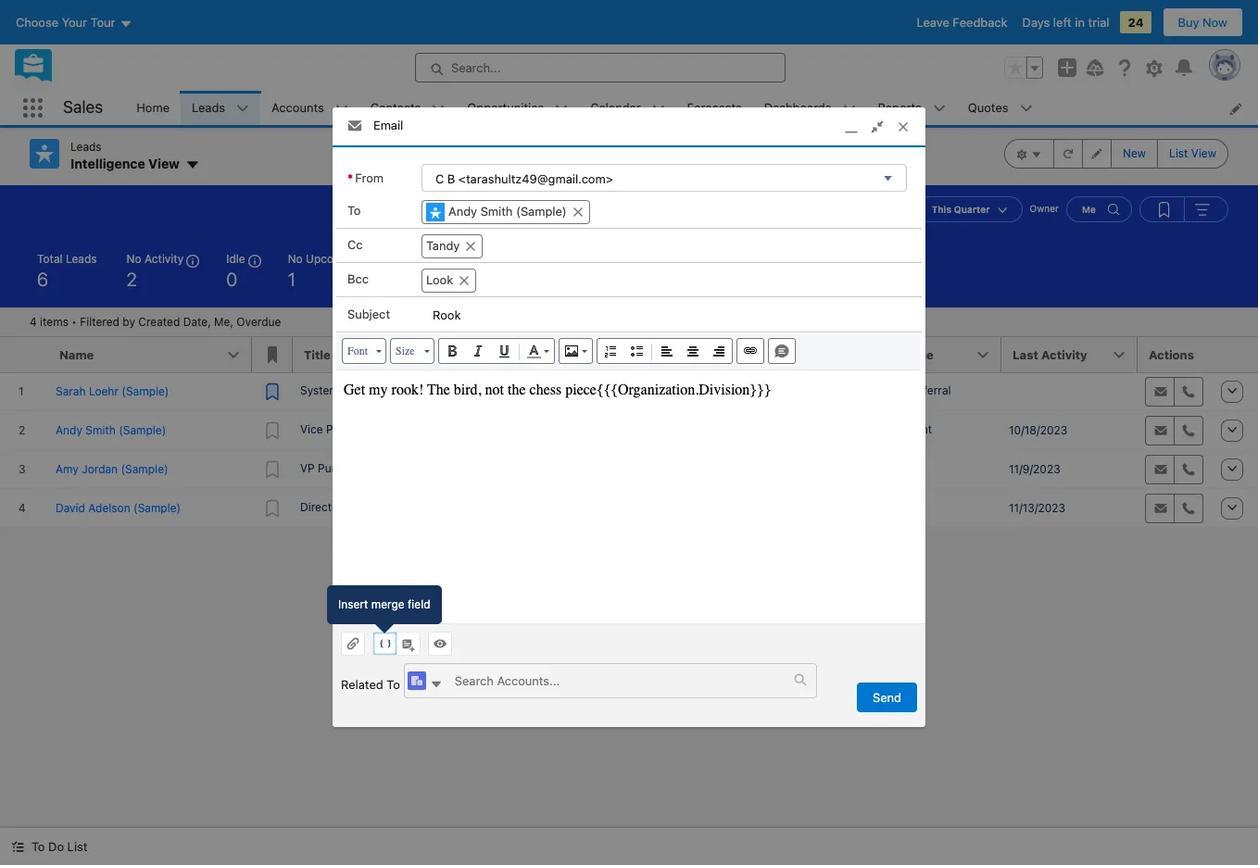 Task type: describe. For each thing, give the bounding box(es) containing it.
opportunities
[[467, 100, 544, 115]]

forecasts
[[687, 100, 742, 115]]

to do list button
[[0, 828, 99, 865]]

today
[[500, 252, 531, 265]]

look link
[[422, 268, 476, 292]]

due
[[476, 252, 497, 265]]

grid containing name
[[0, 337, 1258, 529]]

last activity button
[[1002, 337, 1138, 372]]

important cell
[[252, 337, 293, 373]]

date,
[[183, 315, 211, 328]]

lead view settings image
[[1004, 139, 1054, 169]]

andy smith (sample)
[[448, 204, 567, 219]]

11/9/2023
[[1009, 462, 1061, 476]]

director, information technology
[[300, 500, 471, 514]]

accounts list item
[[260, 91, 359, 125]]

overdue button
[[391, 244, 457, 296]]

look
[[426, 272, 453, 287]]

1 inside the key performance indicators group
[[288, 268, 296, 290]]

system
[[300, 383, 339, 397]]

vice
[[300, 422, 323, 436]]

10/18/2023
[[1009, 423, 1068, 437]]

me,
[[214, 315, 233, 328]]

11/13/2023
[[1009, 501, 1066, 515]]

this
[[932, 203, 952, 214]]

nurturing
[[731, 383, 781, 397]]

home
[[136, 100, 170, 115]]

list view
[[1169, 146, 1216, 160]]

leads list item
[[181, 91, 260, 125]]

name
[[59, 347, 94, 362]]

company button
[[539, 337, 724, 372]]

c
[[435, 172, 444, 186]]

b
[[447, 172, 455, 186]]

1 vertical spatial overdue
[[237, 315, 281, 328]]

group containing new
[[1004, 139, 1229, 169]]

no activity
[[127, 252, 184, 265]]

bcc
[[347, 271, 369, 286]]

company
[[550, 347, 607, 362]]

created
[[138, 315, 180, 328]]

total
[[37, 252, 63, 265]]

list inside the to do list button
[[67, 839, 87, 854]]

to for to do list
[[32, 839, 45, 854]]

•
[[72, 315, 77, 328]]

to for to
[[347, 203, 361, 218]]

email dialog
[[333, 107, 926, 727]]

text default image inside the look link
[[458, 274, 471, 287]]

leads inside leads link
[[192, 100, 225, 115]]

*
[[347, 170, 353, 185]]

by
[[123, 315, 135, 328]]

feedback
[[953, 15, 1008, 30]]

activity for last activity
[[1041, 347, 1088, 362]]

items
[[40, 315, 68, 328]]

(sample)
[[516, 204, 567, 219]]

president
[[326, 422, 376, 436]]

in
[[1075, 15, 1085, 30]]

contacts
[[370, 100, 421, 115]]

related
[[341, 677, 383, 692]]

accounts
[[272, 100, 324, 115]]

dashboards list item
[[753, 91, 867, 125]]

accounts link
[[260, 91, 335, 125]]

company cell
[[539, 337, 724, 373]]

new button
[[1111, 139, 1158, 169]]

new
[[1123, 146, 1146, 160]]

name button
[[48, 337, 252, 372]]

<tarashultz49@gmail.com>
[[458, 172, 613, 186]]

no for 1
[[288, 252, 303, 265]]

Search Accounts... text field
[[444, 664, 794, 697]]

row number image
[[0, 337, 48, 372]]

smith
[[481, 204, 513, 219]]

lead source
[[860, 347, 934, 362]]

lead status cell
[[724, 337, 849, 373]]

c b <tarashultz49@gmail.com> button
[[422, 164, 907, 192]]

leads link
[[181, 91, 236, 125]]

employee referral
[[856, 383, 951, 397]]

reports list item
[[867, 91, 957, 125]]

vice president
[[300, 422, 376, 436]]

action cell
[[1212, 337, 1258, 373]]

due today 0
[[476, 252, 531, 290]]

advertisement
[[856, 422, 932, 436]]

idle
[[226, 252, 245, 265]]

owner
[[1030, 203, 1059, 214]]

me
[[1082, 203, 1096, 214]]

reports
[[878, 100, 922, 115]]

list inside list view button
[[1169, 146, 1188, 160]]

no for 2
[[127, 252, 141, 265]]

quotes
[[968, 100, 1008, 115]]

1 0 from the left
[[226, 268, 237, 290]]

calendar list item
[[579, 91, 676, 125]]

action image
[[1212, 337, 1258, 372]]

subject
[[347, 306, 390, 321]]

c b <tarashultz49@gmail.com>
[[435, 172, 613, 186]]

view for intelligence view
[[148, 156, 180, 171]]

tandy
[[426, 238, 460, 253]]

last activity
[[1013, 347, 1088, 362]]

cc
[[347, 237, 363, 252]]

1 vertical spatial leads
[[70, 140, 102, 154]]

lead source button
[[849, 337, 1002, 372]]

upcoming inside button
[[561, 252, 614, 265]]

leave feedback
[[917, 15, 1008, 30]]

intelligence view
[[70, 156, 180, 171]]

director,
[[300, 500, 345, 514]]

leave
[[917, 15, 949, 30]]

leads inside total leads 6
[[66, 252, 97, 265]]

home link
[[125, 91, 181, 125]]

4 items • filtered by created date, me, overdue
[[30, 315, 281, 328]]



Task type: locate. For each thing, give the bounding box(es) containing it.
view right intelligence
[[148, 156, 180, 171]]

4 items • filtered by created date, me, overdue status
[[30, 315, 281, 328]]

0 horizontal spatial upcoming
[[306, 252, 359, 265]]

system administrator
[[300, 383, 413, 397]]

2 vertical spatial leads
[[66, 252, 97, 265]]

activity
[[144, 252, 184, 265], [1041, 347, 1088, 362]]

1 horizontal spatial 1
[[617, 383, 622, 397]]

1 horizontal spatial view
[[1191, 146, 1216, 160]]

lead status button
[[724, 337, 849, 372]]

0 horizontal spatial 0
[[226, 268, 237, 290]]

0 horizontal spatial text default image
[[430, 678, 443, 691]]

upcoming down "(sample)"
[[561, 252, 614, 265]]

text default image inside the to do list button
[[11, 841, 24, 854]]

1 vertical spatial to
[[387, 677, 400, 692]]

group down list view button
[[1140, 196, 1229, 222]]

dashboards
[[764, 100, 832, 115]]

1 horizontal spatial no
[[288, 252, 303, 265]]

contacts link
[[359, 91, 432, 125]]

1 horizontal spatial to
[[347, 203, 361, 218]]

0 vertical spatial text default image
[[571, 206, 584, 219]]

1 horizontal spatial lead
[[860, 347, 889, 362]]

reports link
[[867, 91, 933, 125]]

1 vertical spatial list
[[67, 839, 87, 854]]

lead for lead source
[[860, 347, 889, 362]]

lead up employee
[[860, 347, 889, 362]]

2 vertical spatial text default image
[[11, 841, 24, 854]]

1 inside grid
[[617, 383, 622, 397]]

activity inside the key performance indicators group
[[144, 252, 184, 265]]

0 vertical spatial group
[[1004, 57, 1043, 79]]

text default image left send button
[[794, 674, 807, 687]]

dashboards link
[[753, 91, 843, 125]]

total leads 6
[[37, 252, 97, 290]]

lead inside button
[[860, 347, 889, 362]]

text default image
[[458, 274, 471, 287], [794, 674, 807, 687], [430, 678, 443, 691]]

1
[[288, 268, 296, 290], [617, 383, 622, 397]]

1 horizontal spatial activity
[[1041, 347, 1088, 362]]

0 horizontal spatial overdue
[[237, 315, 281, 328]]

forecasts link
[[676, 91, 753, 125]]

list
[[1169, 146, 1188, 160], [67, 839, 87, 854]]

title button
[[293, 337, 539, 372]]

quotes list item
[[957, 91, 1044, 125]]

lead source cell
[[849, 337, 1002, 373]]

2 lead from the left
[[860, 347, 889, 362]]

Subject text field
[[422, 298, 907, 331]]

2 vertical spatial to
[[32, 839, 45, 854]]

to element
[[422, 199, 902, 228]]

me button
[[1066, 196, 1132, 222]]

1 vertical spatial activity
[[1041, 347, 1088, 362]]

sales
[[63, 98, 103, 117]]

view
[[1191, 146, 1216, 160], [148, 156, 180, 171]]

andy
[[448, 204, 477, 219]]

days left in trial
[[1022, 15, 1109, 30]]

andy smith (sample) link
[[422, 200, 590, 224]]

1 horizontal spatial upcoming
[[561, 252, 614, 265]]

lead inside button
[[735, 347, 763, 362]]

leads up intelligence
[[70, 140, 102, 154]]

calendar link
[[579, 91, 652, 125]]

trial
[[1088, 15, 1109, 30]]

to left accounts icon
[[387, 677, 400, 692]]

1 no from the left
[[127, 252, 141, 265]]

group
[[1004, 57, 1043, 79], [1004, 139, 1229, 169], [1140, 196, 1229, 222]]

0 vertical spatial 1
[[288, 268, 296, 290]]

0 down idle
[[226, 268, 237, 290]]

0 vertical spatial overdue
[[402, 252, 446, 265]]

text default image right "(sample)"
[[571, 206, 584, 219]]

0 vertical spatial leads
[[192, 100, 225, 115]]

no
[[127, 252, 141, 265], [288, 252, 303, 265]]

calendar
[[590, 100, 641, 115]]

1 upcoming from the left
[[306, 252, 359, 265]]

24
[[1128, 15, 1144, 30]]

2 vertical spatial group
[[1140, 196, 1229, 222]]

text default image inside tandy link
[[464, 240, 477, 253]]

name cell
[[48, 337, 252, 373]]

2 no from the left
[[288, 252, 303, 265]]

1 horizontal spatial text default image
[[458, 274, 471, 287]]

referral
[[910, 383, 951, 397]]

lead status
[[735, 347, 806, 362]]

overdue up look at left
[[402, 252, 446, 265]]

overdue right me,
[[237, 315, 281, 328]]

view for list view
[[1191, 146, 1216, 160]]

accounts image
[[407, 671, 426, 690]]

employee
[[856, 383, 907, 397]]

technology
[[411, 500, 471, 514]]

lead up nurturing
[[735, 347, 763, 362]]

buy now
[[1178, 15, 1228, 30]]

text default image right look at left
[[458, 274, 471, 287]]

do
[[48, 839, 64, 854]]

quarter
[[954, 203, 990, 214]]

1 vertical spatial group
[[1004, 139, 1229, 169]]

group up quotes list item
[[1004, 57, 1043, 79]]

list right do
[[67, 839, 87, 854]]

list containing home
[[125, 91, 1258, 125]]

0 horizontal spatial no
[[127, 252, 141, 265]]

to
[[347, 203, 361, 218], [387, 677, 400, 692], [32, 839, 45, 854]]

no right idle
[[288, 252, 303, 265]]

grid
[[0, 337, 1258, 529]]

1 vertical spatial text default image
[[464, 240, 477, 253]]

text default image right accounts icon
[[430, 678, 443, 691]]

contacts list item
[[359, 91, 456, 125]]

0 down due
[[476, 268, 487, 290]]

0 vertical spatial to
[[347, 203, 361, 218]]

title
[[304, 347, 331, 362]]

upcoming button
[[550, 244, 639, 296]]

text default image left do
[[11, 841, 24, 854]]

0 horizontal spatial view
[[148, 156, 180, 171]]

last activity cell
[[1002, 337, 1138, 373]]

left
[[1053, 15, 1072, 30]]

to left do
[[32, 839, 45, 854]]

2
[[127, 268, 137, 290]]

upcoming up bcc on the left top of the page
[[306, 252, 359, 265]]

source
[[892, 347, 934, 362]]

this quarter
[[932, 203, 990, 214]]

group up me button
[[1004, 139, 1229, 169]]

no upcoming
[[288, 252, 359, 265]]

last
[[1013, 347, 1038, 362]]

tandy link
[[422, 234, 483, 258]]

1 horizontal spatial overdue
[[402, 252, 446, 265]]

row number cell
[[0, 337, 48, 373]]

0 horizontal spatial 1
[[288, 268, 296, 290]]

search... button
[[415, 53, 786, 82]]

to inside button
[[32, 839, 45, 854]]

text default image right tandy
[[464, 240, 477, 253]]

information
[[348, 500, 408, 514]]

0 vertical spatial activity
[[144, 252, 184, 265]]

1 horizontal spatial list
[[1169, 146, 1188, 160]]

activity up created
[[144, 252, 184, 265]]

0 horizontal spatial lead
[[735, 347, 763, 362]]

status
[[767, 347, 806, 362]]

activity inside button
[[1041, 347, 1088, 362]]

overdue inside button
[[402, 252, 446, 265]]

1 lead from the left
[[735, 347, 763, 362]]

title cell
[[293, 337, 539, 373]]

opportunities list item
[[456, 91, 579, 125]]

1 horizontal spatial text default image
[[464, 240, 477, 253]]

1 vertical spatial 1
[[617, 383, 622, 397]]

opportunities link
[[456, 91, 555, 125]]

4
[[30, 315, 37, 328]]

0 vertical spatial list
[[1169, 146, 1188, 160]]

list right "new"
[[1169, 146, 1188, 160]]

2 horizontal spatial text default image
[[794, 674, 807, 687]]

lead for lead status
[[735, 347, 763, 362]]

text default image
[[571, 206, 584, 219], [464, 240, 477, 253], [11, 841, 24, 854]]

administrator
[[342, 383, 413, 397]]

leave feedback link
[[917, 15, 1008, 30]]

1 horizontal spatial 0
[[476, 268, 487, 290]]

to do list
[[32, 839, 87, 854]]

inc.
[[595, 383, 614, 397]]

lead image
[[426, 203, 445, 222]]

2 horizontal spatial text default image
[[571, 206, 584, 219]]

days
[[1022, 15, 1050, 30]]

vp purchasing
[[300, 461, 376, 475]]

0 horizontal spatial to
[[32, 839, 45, 854]]

1 down no upcoming
[[288, 268, 296, 290]]

list
[[125, 91, 1258, 125]]

cell
[[1002, 372, 1138, 411], [539, 411, 724, 450], [724, 411, 849, 450], [539, 450, 724, 489], [724, 450, 849, 489], [539, 489, 724, 528], [724, 489, 849, 528]]

0 horizontal spatial activity
[[144, 252, 184, 265]]

upcoming
[[306, 252, 359, 265], [561, 252, 614, 265]]

to down *
[[347, 203, 361, 218]]

key performance indicators group
[[0, 244, 1258, 307]]

0 inside due today 0
[[476, 268, 487, 290]]

2 upcoming from the left
[[561, 252, 614, 265]]

0 horizontal spatial list
[[67, 839, 87, 854]]

1 right inc.
[[617, 383, 622, 397]]

medlife, inc. 1
[[547, 383, 622, 397]]

6
[[37, 268, 48, 290]]

from
[[355, 170, 384, 185]]

2 0 from the left
[[476, 268, 487, 290]]

intelligence
[[70, 156, 145, 171]]

view right "new"
[[1191, 146, 1216, 160]]

quotes link
[[957, 91, 1020, 125]]

actions cell
[[1138, 337, 1212, 373]]

send button
[[857, 683, 917, 713]]

vp
[[300, 461, 315, 475]]

buy now button
[[1162, 7, 1243, 37]]

no up '2' at left top
[[127, 252, 141, 265]]

leads right home
[[192, 100, 225, 115]]

0 horizontal spatial text default image
[[11, 841, 24, 854]]

lead
[[735, 347, 763, 362], [860, 347, 889, 362]]

activity right the last
[[1041, 347, 1088, 362]]

activity for no activity
[[144, 252, 184, 265]]

2 horizontal spatial to
[[387, 677, 400, 692]]

leads right total
[[66, 252, 97, 265]]

view inside button
[[1191, 146, 1216, 160]]



Task type: vqa. For each thing, say whether or not it's contained in the screenshot.


